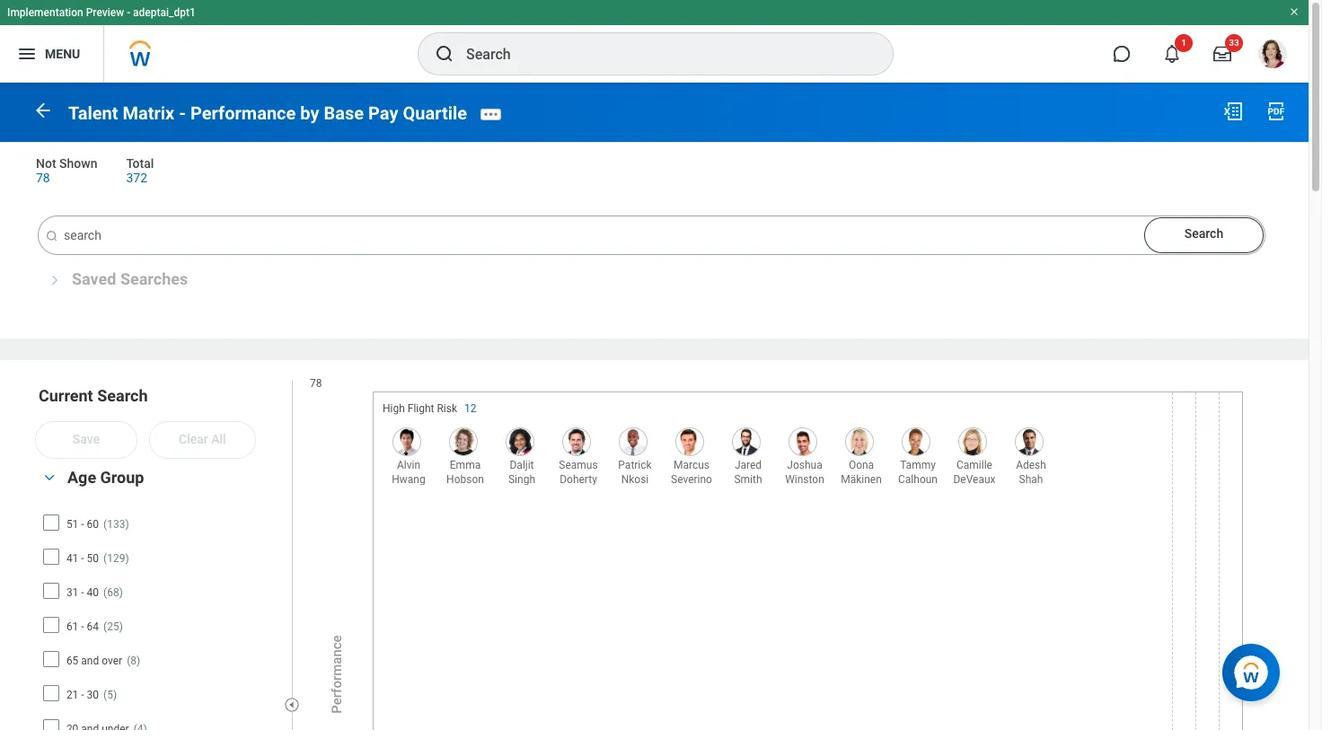 Task type: locate. For each thing, give the bounding box(es) containing it.
current search
[[39, 387, 148, 406]]

1 horizontal spatial performance
[[329, 635, 345, 714]]

jared smith element
[[723, 454, 770, 486]]

31 - 40
[[66, 586, 99, 599]]

33
[[1230, 38, 1240, 48]]

performance
[[191, 102, 296, 124], [329, 635, 345, 714]]

0 vertical spatial performance
[[191, 102, 296, 124]]

78
[[36, 170, 50, 185], [310, 378, 322, 390]]

1 vertical spatial search
[[97, 387, 148, 406]]

istock 649733886.jpg image
[[732, 427, 761, 456]]

65 and over
[[66, 655, 122, 667]]

1 horizontal spatial search
[[1185, 227, 1224, 241]]

0 horizontal spatial 78
[[36, 170, 50, 185]]

demo_f104.png image
[[959, 427, 988, 456]]

- right matrix
[[179, 102, 186, 124]]

- right preview
[[127, 6, 130, 19]]

search
[[1185, 227, 1224, 241], [97, 387, 148, 406]]

seamus doherty element
[[553, 454, 600, 486]]

1 vertical spatial 78
[[310, 378, 322, 390]]

0 vertical spatial 78
[[36, 170, 50, 185]]

- inside menu banner
[[127, 6, 130, 19]]

talent matrix - performance by base pay quartile
[[68, 102, 467, 124]]

emma hobson element
[[439, 454, 487, 486]]

justify image
[[16, 43, 38, 65]]

patrick nkosi
[[619, 459, 652, 486]]

(68)
[[103, 586, 123, 599]]

patrick
[[619, 459, 652, 471]]

marcus severino
[[671, 459, 713, 486]]

age group tree
[[42, 508, 277, 731]]

daljit singh
[[509, 459, 536, 486]]

alvin hwang
[[392, 459, 426, 486]]

21 - 30
[[66, 689, 99, 701]]

12 button
[[465, 401, 479, 416]]

previous page image
[[32, 100, 54, 121]]

alvin hwang element
[[383, 454, 430, 486]]

notifications large image
[[1164, 45, 1182, 63]]

41 - 50
[[66, 552, 99, 565]]

implementation
[[7, 6, 83, 19]]

1 horizontal spatial 78
[[310, 378, 322, 390]]

Search search field
[[36, 217, 1265, 255]]

total 372
[[126, 156, 154, 185]]

0 horizontal spatial search
[[97, 387, 148, 406]]

- right 61
[[81, 621, 84, 633]]

deveaux
[[954, 473, 996, 486]]

menu banner
[[0, 0, 1309, 83]]

emma
[[450, 459, 481, 471]]

age group
[[67, 468, 144, 487]]

0 vertical spatial search
[[1185, 227, 1224, 241]]

profile logan mcneil image
[[1259, 40, 1288, 72]]

quartile
[[403, 102, 467, 124]]

- right 51
[[81, 518, 84, 531]]

alvin
[[397, 459, 421, 471]]

seamus_doherty.png image
[[563, 427, 591, 456]]

adesh shah
[[1017, 459, 1047, 486]]

joshua winston element
[[779, 454, 827, 486]]

51 - 60
[[66, 518, 99, 531]]

implementation preview -   adeptai_dpt1
[[7, 6, 196, 19]]

age group button
[[67, 468, 144, 487]]

severino
[[671, 473, 713, 486]]

- right 21
[[81, 689, 84, 701]]

demo_f067.png image
[[449, 427, 478, 456]]

not
[[36, 156, 56, 170]]

calhoun
[[899, 473, 938, 486]]

(8)
[[127, 655, 140, 667]]

matrix
[[123, 102, 175, 124]]

- right 31
[[81, 586, 84, 599]]

1
[[1182, 38, 1187, 48]]

hobson
[[447, 473, 484, 486]]

-
[[127, 6, 130, 19], [179, 102, 186, 124], [81, 518, 84, 531], [81, 552, 84, 565], [81, 586, 84, 599], [81, 621, 84, 633], [81, 689, 84, 701]]

search inside the search button
[[1185, 227, 1224, 241]]

tammy
[[901, 459, 936, 471]]

adhesh demo_m088.png image
[[1015, 427, 1044, 456]]

camille deveaux
[[954, 459, 996, 486]]

60
[[87, 518, 99, 531]]

marcus severino element
[[666, 454, 714, 486]]

- right 41 at bottom
[[81, 552, 84, 565]]

adesh
[[1017, 459, 1047, 471]]

demo_f148.png image
[[902, 427, 931, 456]]

export to excel image
[[1223, 101, 1245, 122]]

(129)
[[103, 552, 129, 565]]

risk
[[437, 402, 457, 415]]



Task type: describe. For each thing, give the bounding box(es) containing it.
camille deveaux element
[[949, 454, 997, 486]]

total
[[126, 156, 154, 170]]

(133)
[[103, 518, 129, 531]]

seamus
[[559, 459, 598, 471]]

search inside the filter search field
[[97, 387, 148, 406]]

Search Workday  search field
[[466, 34, 856, 74]]

group
[[100, 468, 144, 487]]

patrick nkosi element
[[609, 454, 657, 486]]

pay
[[368, 102, 399, 124]]

demo_f266.png image
[[846, 427, 874, 456]]

demo_m304.jpg image
[[619, 427, 648, 456]]

search image
[[434, 43, 456, 65]]

smith
[[735, 473, 763, 486]]

31
[[66, 586, 79, 599]]

- for (129)
[[81, 552, 84, 565]]

adeptai_dpt1
[[133, 6, 196, 19]]

talent matrix - performance by base pay quartile link
[[68, 102, 467, 124]]

search button
[[1145, 218, 1264, 254]]

1 vertical spatial performance
[[329, 635, 345, 714]]

demo_m079.png image
[[393, 427, 421, 456]]

preview
[[86, 6, 124, 19]]

- for (133)
[[81, 518, 84, 531]]

age group group
[[36, 467, 283, 731]]

high flight risk 12
[[383, 402, 477, 415]]

33 button
[[1203, 34, 1244, 74]]

seamus doherty
[[559, 459, 598, 486]]

oona
[[849, 459, 875, 471]]

40
[[87, 586, 99, 599]]

shown
[[59, 156, 97, 170]]

search image
[[45, 230, 59, 244]]

tammy calhoun
[[899, 459, 938, 486]]

over
[[102, 655, 122, 667]]

1 button
[[1153, 34, 1193, 74]]

372
[[126, 170, 147, 185]]

mäkinen
[[841, 473, 882, 486]]

jared
[[735, 459, 762, 471]]

camille
[[957, 459, 993, 471]]

chevron down image
[[39, 471, 60, 484]]

nkosi
[[622, 473, 649, 486]]

demo_m278.png image
[[676, 427, 705, 456]]

joshua winston
[[786, 459, 825, 486]]

age
[[67, 468, 96, 487]]

view printable version (pdf) image
[[1266, 101, 1288, 122]]

demo_m303.jpg image
[[789, 427, 818, 456]]

61
[[66, 621, 79, 633]]

marcus
[[674, 459, 710, 471]]

close environment banner image
[[1290, 6, 1300, 17]]

jared smith
[[735, 459, 763, 486]]

doherty
[[560, 473, 597, 486]]

demo_f106.png image
[[506, 427, 535, 456]]

65
[[66, 655, 79, 667]]

- for (68)
[[81, 586, 84, 599]]

tammy calhoun element
[[892, 454, 940, 486]]

base
[[324, 102, 364, 124]]

current
[[39, 387, 93, 406]]

adesh shah element
[[1006, 454, 1053, 486]]

singh
[[509, 473, 536, 486]]

filter search field
[[36, 386, 295, 731]]

372 button
[[126, 170, 150, 186]]

(5)
[[103, 689, 117, 701]]

61 - 64
[[66, 621, 99, 633]]

- for (5)
[[81, 689, 84, 701]]

78 button
[[36, 170, 53, 186]]

51
[[66, 518, 79, 531]]

daljit
[[510, 459, 534, 471]]

daljit singh element
[[496, 454, 544, 486]]

30
[[87, 689, 99, 701]]

winston
[[786, 473, 825, 486]]

inbox large image
[[1214, 45, 1232, 63]]

12
[[465, 402, 477, 415]]

menu
[[45, 46, 80, 61]]

not shown 78
[[36, 156, 97, 185]]

50
[[87, 552, 99, 565]]

and
[[81, 655, 99, 667]]

0 horizontal spatial performance
[[191, 102, 296, 124]]

41
[[66, 552, 79, 565]]

talent matrix - performance by base pay quartile main content
[[0, 83, 1323, 731]]

by
[[300, 102, 319, 124]]

64
[[87, 621, 99, 633]]

oona mäkinen
[[841, 459, 882, 486]]

shah
[[1020, 473, 1044, 486]]

emma hobson
[[447, 459, 484, 486]]

hwang
[[392, 473, 426, 486]]

- for (25)
[[81, 621, 84, 633]]

flight
[[408, 402, 435, 415]]

78 inside not shown 78
[[36, 170, 50, 185]]

Talent Matrix - Performance by Base Pay Quartile text field
[[39, 217, 1265, 255]]

menu button
[[0, 25, 104, 83]]

talent
[[68, 102, 118, 124]]

joshua
[[788, 459, 823, 471]]

oona mäkinen element
[[836, 454, 883, 486]]

high
[[383, 402, 405, 415]]

21
[[66, 689, 79, 701]]

(25)
[[103, 621, 123, 633]]



Task type: vqa. For each thing, say whether or not it's contained in the screenshot.
CHART icon
no



